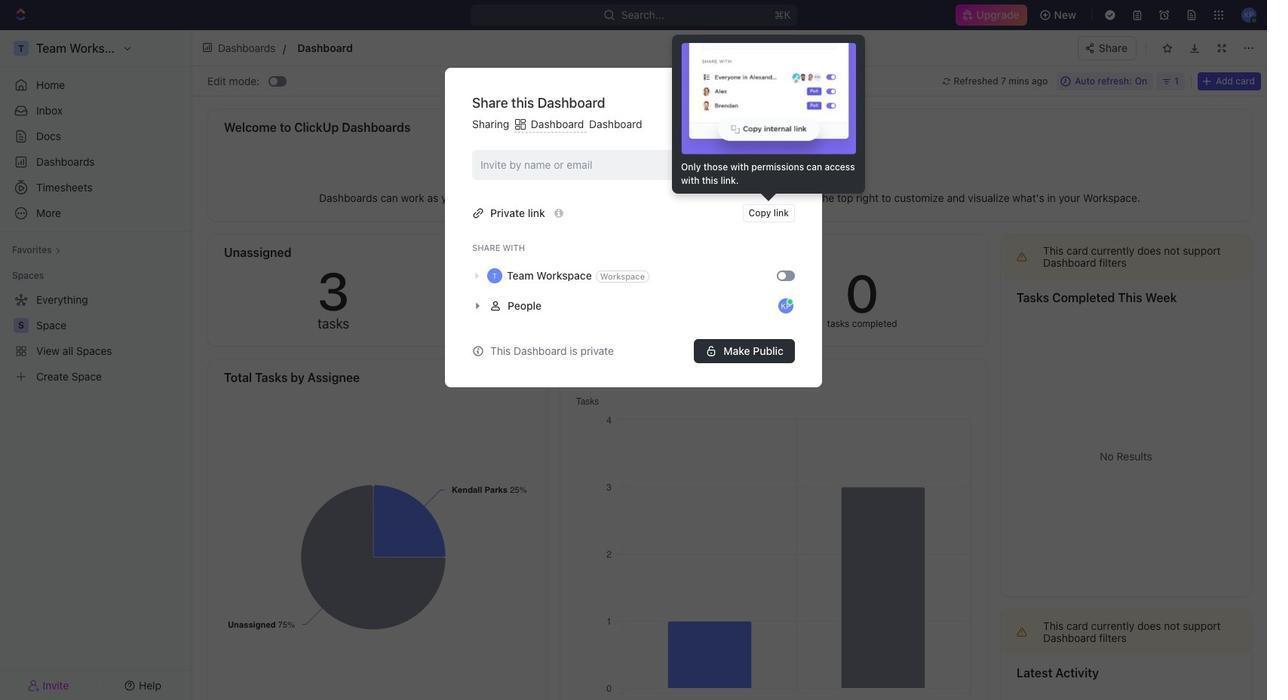 Task type: vqa. For each thing, say whether or not it's contained in the screenshot.
Generic Name's Workspace, , element
no



Task type: locate. For each thing, give the bounding box(es) containing it.
None text field
[[297, 38, 626, 57]]

tree
[[6, 288, 186, 389]]

invite user image
[[28, 679, 40, 693]]



Task type: describe. For each thing, give the bounding box(es) containing it.
tree inside sidebar navigation
[[6, 288, 186, 389]]

Invite by name or email text field
[[480, 154, 739, 176]]

sidebar navigation
[[0, 30, 192, 701]]



